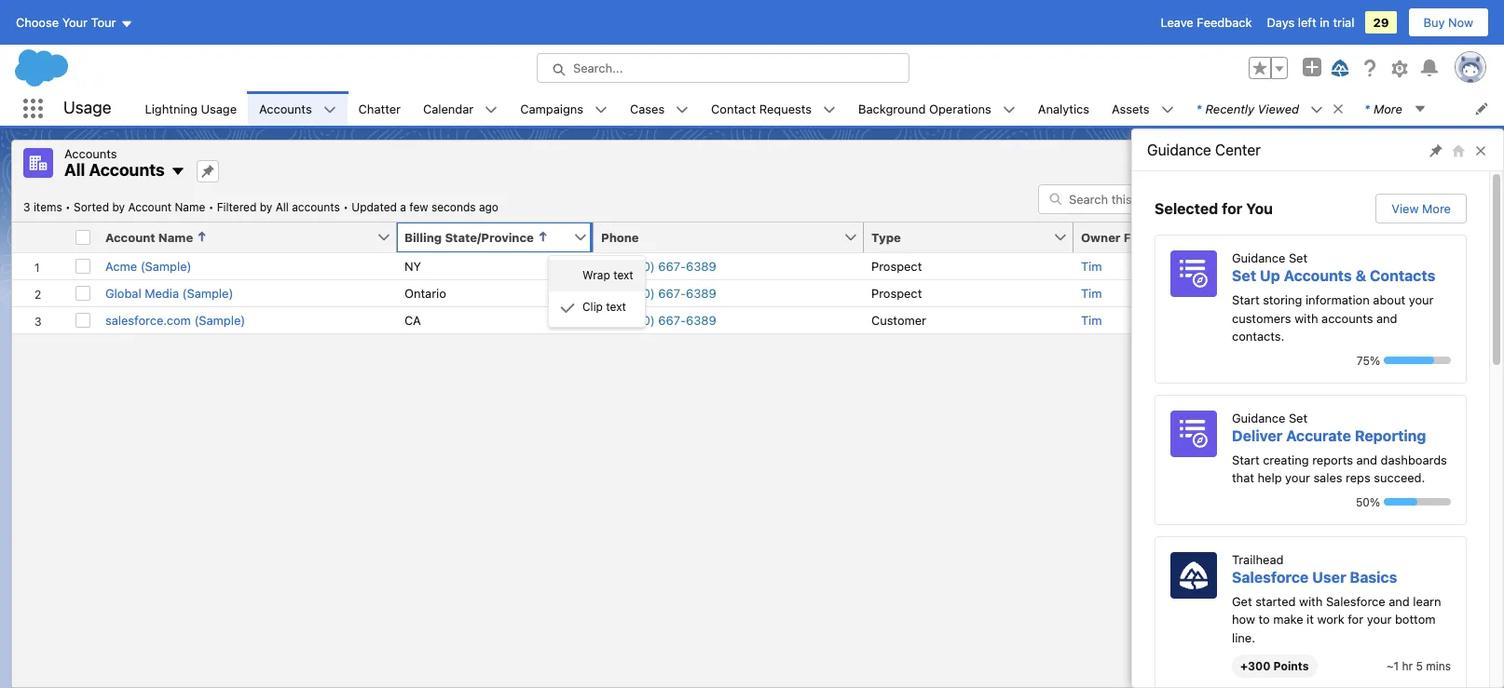Task type: locate. For each thing, give the bounding box(es) containing it.
1 progress bar progress bar from the top
[[1384, 357, 1451, 364]]

accounts inside the guidance set set up accounts & contacts start storing information about your customers with accounts and contacts.
[[1322, 311, 1373, 326]]

1 horizontal spatial salesforce
[[1326, 594, 1386, 609]]

burton down storing
[[1258, 313, 1296, 328]]

your inside guidance set deliver accurate reporting start creating reports and dashboards that help your sales reps succeed.
[[1285, 471, 1310, 486]]

burton down up
[[1258, 286, 1296, 301]]

text default image right the cases on the left
[[676, 103, 689, 116]]

0 vertical spatial salesforce
[[1232, 569, 1309, 586]]

view
[[1437, 156, 1464, 171], [1392, 201, 1419, 216]]

0 horizontal spatial view
[[1392, 201, 1419, 216]]

0 horizontal spatial accounts
[[292, 200, 340, 214]]

accounts
[[292, 200, 340, 214], [1322, 311, 1373, 326]]

assets
[[1112, 101, 1150, 116]]

phone button
[[594, 222, 843, 252]]

2 vertical spatial set
[[1289, 411, 1308, 425]]

and for basics
[[1389, 594, 1410, 609]]

set up the 'accurate'
[[1289, 411, 1308, 425]]

1 vertical spatial burton
[[1258, 286, 1296, 301]]

3 burton from the top
[[1258, 313, 1296, 328]]

lightning
[[145, 101, 198, 116]]

information
[[1306, 293, 1370, 308]]

1 text default image from the left
[[323, 103, 336, 116]]

2 vertical spatial burton link
[[1258, 313, 1296, 328]]

burton for ontario
[[1258, 286, 1296, 301]]

guidance inside guidance set deliver accurate reporting start creating reports and dashboards that help your sales reps succeed.
[[1232, 411, 1285, 425]]

billing state/province element
[[397, 222, 646, 328]]

2 owner from the left
[[1258, 230, 1298, 245]]

2 burton link from the top
[[1258, 286, 1296, 301]]

1 progress bar image from the top
[[1384, 357, 1434, 364]]

text default image left clip
[[560, 301, 575, 316]]

* up import button
[[1364, 101, 1370, 116]]

owner first name element
[[1074, 222, 1262, 253]]

click to dial disabled image for ca
[[601, 313, 716, 328]]

text default image inside calendar list item
[[485, 103, 498, 116]]

contact requests list item
[[700, 91, 847, 126]]

few
[[409, 200, 428, 214]]

for right work
[[1348, 612, 1364, 627]]

1 horizontal spatial by
[[260, 200, 272, 214]]

text inside "link"
[[613, 268, 633, 282]]

0 horizontal spatial your
[[1285, 471, 1310, 486]]

+300 points
[[1240, 660, 1309, 674]]

start up that
[[1232, 452, 1260, 467]]

guidance for guidance center
[[1147, 142, 1211, 158]]

search... button
[[537, 53, 910, 83]]

it
[[1307, 612, 1314, 627]]

with up "it"
[[1299, 594, 1323, 609]]

progress bar image
[[1384, 357, 1434, 364], [1384, 499, 1417, 506]]

2 • from the left
[[208, 200, 214, 214]]

set for deliver
[[1289, 411, 1308, 425]]

more inside list
[[1374, 101, 1403, 116]]

1 vertical spatial guidance
[[1232, 251, 1285, 266]]

left
[[1298, 15, 1316, 30]]

2 vertical spatial (sample)
[[194, 313, 245, 328]]

0 vertical spatial (sample)
[[140, 259, 191, 274]]

by right 'filtered'
[[260, 200, 272, 214]]

text for wrap text
[[613, 268, 633, 282]]

text
[[613, 268, 633, 282], [606, 300, 626, 314]]

account up account name
[[128, 200, 172, 214]]

1 vertical spatial your
[[1285, 471, 1310, 486]]

progress bar progress bar right 75%
[[1384, 357, 1451, 364]]

all up sorted
[[64, 160, 85, 180]]

trial
[[1333, 15, 1354, 30]]

new button
[[1243, 149, 1298, 177]]

0 vertical spatial prospect
[[871, 259, 922, 274]]

sales
[[1313, 471, 1342, 486]]

billing state/province button
[[397, 222, 573, 252]]

points
[[1274, 660, 1309, 674]]

1 vertical spatial tim
[[1081, 286, 1102, 301]]

2 progress bar image from the top
[[1384, 499, 1417, 506]]

1 burton from the top
[[1258, 259, 1296, 274]]

text default image right the calendar
[[485, 103, 498, 116]]

set inside guidance set deliver accurate reporting start creating reports and dashboards that help your sales reps succeed.
[[1289, 411, 1308, 425]]

salesforce down 'basics'
[[1326, 594, 1386, 609]]

guidance inside the guidance set set up accounts & contacts start storing information about your customers with accounts and contacts.
[[1232, 251, 1285, 266]]

2 * from the left
[[1364, 101, 1370, 116]]

guidance set set up accounts & contacts start storing information about your customers with accounts and contacts.
[[1232, 251, 1436, 344]]

feedback
[[1197, 15, 1252, 30]]

for
[[1222, 200, 1243, 217], [1348, 612, 1364, 627]]

accounts inside "list item"
[[259, 101, 312, 116]]

your left bottom at the bottom of the page
[[1367, 612, 1392, 627]]

accounts left "updated" on the left of page
[[292, 200, 340, 214]]

your
[[1409, 293, 1434, 308], [1285, 471, 1310, 486], [1367, 612, 1392, 627]]

for inside trailhead salesforce user basics get started with salesforce and learn how to make it work for your bottom line.
[[1348, 612, 1364, 627]]

2 tim link from the top
[[1081, 286, 1102, 301]]

0 vertical spatial account
[[128, 200, 172, 214]]

0 vertical spatial view
[[1437, 156, 1464, 171]]

0 horizontal spatial owner
[[1081, 230, 1121, 245]]

by
[[112, 200, 125, 214], [260, 200, 272, 214]]

all accounts
[[64, 160, 165, 180]]

about
[[1373, 293, 1405, 308]]

•
[[65, 200, 71, 214], [208, 200, 214, 214], [343, 200, 348, 214]]

2 click to dial disabled image from the top
[[601, 286, 716, 301]]

leave
[[1161, 15, 1194, 30]]

name left 'filtered'
[[175, 200, 205, 214]]

(sample) up the global media (sample) link
[[140, 259, 191, 274]]

guidance for guidance set set up accounts & contacts start storing information about your customers with accounts and contacts.
[[1232, 251, 1285, 266]]

(sample) for salesforce.com
[[194, 313, 245, 328]]

1 * from the left
[[1196, 101, 1202, 116]]

prospect down the type
[[871, 259, 922, 274]]

start up "customers"
[[1232, 293, 1260, 308]]

4 text default image from the left
[[676, 103, 689, 116]]

contacts
[[1370, 267, 1436, 284]]

burton link
[[1258, 259, 1296, 274], [1258, 286, 1296, 301], [1258, 313, 1296, 328]]

and up bottom at the bottom of the page
[[1389, 594, 1410, 609]]

usage up all accounts
[[63, 98, 111, 118]]

0 vertical spatial progress bar image
[[1384, 357, 1434, 364]]

make
[[1273, 612, 1303, 627]]

printable view button
[[1368, 149, 1479, 177]]

set left up
[[1232, 267, 1256, 284]]

1 vertical spatial with
[[1299, 594, 1323, 609]]

guidance down assets list item
[[1147, 142, 1211, 158]]

2 vertical spatial tim
[[1081, 313, 1102, 328]]

and inside trailhead salesforce user basics get started with salesforce and learn how to make it work for your bottom line.
[[1389, 594, 1410, 609]]

accounts list item
[[248, 91, 347, 126]]

media
[[145, 286, 179, 301]]

1 horizontal spatial all
[[276, 200, 289, 214]]

text default image left * more
[[1332, 102, 1345, 115]]

succeed.
[[1374, 471, 1425, 486]]

0 vertical spatial set
[[1289, 251, 1308, 266]]

calendar link
[[412, 91, 485, 126]]

text default image inside accounts "list item"
[[323, 103, 336, 116]]

0 horizontal spatial more
[[1374, 101, 1403, 116]]

1 vertical spatial account
[[105, 230, 155, 245]]

1 vertical spatial prospect
[[871, 286, 922, 301]]

0 vertical spatial tim
[[1081, 259, 1102, 274]]

prospect up customer
[[871, 286, 922, 301]]

phone element
[[594, 222, 875, 253]]

1 horizontal spatial •
[[208, 200, 214, 214]]

tour
[[91, 15, 116, 30]]

view more
[[1392, 201, 1451, 216]]

1 vertical spatial burton link
[[1258, 286, 1296, 301]]

burton
[[1258, 259, 1296, 274], [1258, 286, 1296, 301], [1258, 313, 1296, 328]]

1 by from the left
[[112, 200, 125, 214]]

progress bar image for set up accounts & contacts
[[1384, 357, 1434, 364]]

1 vertical spatial set
[[1232, 267, 1256, 284]]

0 vertical spatial burton link
[[1258, 259, 1296, 274]]

name down all accounts status
[[158, 230, 193, 245]]

cell inside the all accounts grid
[[68, 222, 98, 253]]

2 tim from the top
[[1081, 286, 1102, 301]]

1 horizontal spatial for
[[1348, 612, 1364, 627]]

text default image inside campaigns list item
[[595, 103, 608, 116]]

campaigns list item
[[509, 91, 619, 126]]

1 burton link from the top
[[1258, 259, 1296, 274]]

1 horizontal spatial usage
[[201, 101, 237, 116]]

1 vertical spatial text
[[606, 300, 626, 314]]

*
[[1196, 101, 1202, 116], [1364, 101, 1370, 116]]

1 horizontal spatial accounts
[[1322, 311, 1373, 326]]

owner down you
[[1258, 230, 1298, 245]]

text default image down "search..." on the top left
[[595, 103, 608, 116]]

1 vertical spatial accounts
[[1322, 311, 1373, 326]]

2 vertical spatial your
[[1367, 612, 1392, 627]]

1 horizontal spatial view
[[1437, 156, 1464, 171]]

in
[[1320, 15, 1330, 30]]

account name button
[[98, 222, 376, 252]]

accounts
[[259, 101, 312, 116], [64, 146, 117, 161], [89, 160, 165, 180], [1284, 267, 1352, 284]]

all accounts status
[[23, 200, 352, 214]]

start inside guidance set deliver accurate reporting start creating reports and dashboards that help your sales reps succeed.
[[1232, 452, 1260, 467]]

prospect for ny
[[871, 259, 922, 274]]

tim for ca
[[1081, 313, 1102, 328]]

0 vertical spatial more
[[1374, 101, 1403, 116]]

2 vertical spatial burton
[[1258, 313, 1296, 328]]

days left in trial
[[1267, 15, 1354, 30]]

text default image for campaigns
[[595, 103, 608, 116]]

guidance up deliver
[[1232, 411, 1285, 425]]

1 vertical spatial more
[[1422, 201, 1451, 216]]

owner
[[1081, 230, 1121, 245], [1258, 230, 1298, 245]]

* for * recently viewed
[[1196, 101, 1202, 116]]

with down storing
[[1295, 311, 1318, 326]]

by right sorted
[[112, 200, 125, 214]]

1 vertical spatial view
[[1392, 201, 1419, 216]]

1 vertical spatial progress bar image
[[1384, 499, 1417, 506]]

click to dial disabled image for ontario
[[601, 286, 716, 301]]

printable view
[[1383, 156, 1464, 171]]

owner first name button
[[1074, 222, 1230, 252]]

1 vertical spatial and
[[1356, 452, 1377, 467]]

more up printable
[[1374, 101, 1403, 116]]

owner left 'first'
[[1081, 230, 1121, 245]]

1 owner from the left
[[1081, 230, 1121, 245]]

list
[[134, 91, 1504, 126]]

0 vertical spatial progress bar progress bar
[[1384, 357, 1451, 364]]

all accounts grid
[[12, 222, 1492, 334]]

for left you
[[1222, 200, 1243, 217]]

0 vertical spatial with
[[1295, 311, 1318, 326]]

account
[[128, 200, 172, 214], [105, 230, 155, 245]]

view inside 'button'
[[1437, 156, 1464, 171]]

1 click to dial disabled image from the top
[[601, 259, 716, 274]]

None search field
[[1038, 184, 1262, 214]]

all up account name element
[[276, 200, 289, 214]]

0 vertical spatial start
[[1232, 293, 1260, 308]]

0 horizontal spatial salesforce
[[1232, 569, 1309, 586]]

and
[[1376, 311, 1397, 326], [1356, 452, 1377, 467], [1389, 594, 1410, 609]]

progress bar image right 75%
[[1384, 357, 1434, 364]]

deliver accurate reporting button
[[1232, 427, 1426, 444]]

and inside guidance set deliver accurate reporting start creating reports and dashboards that help your sales reps succeed.
[[1356, 452, 1377, 467]]

0 vertical spatial for
[[1222, 200, 1243, 217]]

text right the wrap at the left top of page
[[613, 268, 633, 282]]

(sample) down the global media (sample) link
[[194, 313, 245, 328]]

trailhead
[[1232, 552, 1284, 567]]

1 horizontal spatial owner
[[1258, 230, 1298, 245]]

account name element
[[98, 222, 408, 253]]

3 tim from the top
[[1081, 313, 1102, 328]]

1 tim from the top
[[1081, 259, 1102, 274]]

view down printable
[[1392, 201, 1419, 216]]

with
[[1295, 311, 1318, 326], [1299, 594, 1323, 609]]

and up reps
[[1356, 452, 1377, 467]]

viewed
[[1258, 101, 1299, 116]]

new
[[1258, 156, 1283, 171]]

accounts down the information
[[1322, 311, 1373, 326]]

choose your tour button
[[15, 7, 134, 37]]

menu
[[549, 260, 645, 323]]

burton up storing
[[1258, 259, 1296, 274]]

0 horizontal spatial by
[[112, 200, 125, 214]]

item number element
[[12, 222, 68, 253]]

sorted
[[74, 200, 109, 214]]

name down selected
[[1154, 230, 1189, 245]]

guidance set deliver accurate reporting start creating reports and dashboards that help your sales reps succeed.
[[1232, 411, 1447, 486]]

click to dial disabled image for ny
[[601, 259, 716, 274]]

&
[[1356, 267, 1366, 284]]

more inside view more button
[[1422, 201, 1451, 216]]

more for * more
[[1374, 101, 1403, 116]]

start
[[1232, 293, 1260, 308], [1232, 452, 1260, 467]]

group
[[1249, 57, 1288, 79]]

1 tim link from the top
[[1081, 259, 1102, 274]]

1 vertical spatial all
[[276, 200, 289, 214]]

ny
[[404, 259, 421, 274]]

2 horizontal spatial your
[[1409, 293, 1434, 308]]

text default image inside cases list item
[[676, 103, 689, 116]]

progress bar progress bar down succeed.
[[1384, 499, 1451, 506]]

3 text default image from the left
[[595, 103, 608, 116]]

and down about
[[1376, 311, 1397, 326]]

2 vertical spatial tim link
[[1081, 313, 1102, 328]]

2 progress bar progress bar from the top
[[1384, 499, 1451, 506]]

usage right lightning
[[201, 101, 237, 116]]

0 vertical spatial your
[[1409, 293, 1434, 308]]

cell
[[68, 222, 98, 253]]

action image
[[1444, 222, 1492, 252]]

1 vertical spatial progress bar progress bar
[[1384, 499, 1451, 506]]

0 vertical spatial text
[[613, 268, 633, 282]]

burton link up storing
[[1258, 259, 1296, 274]]

click to dial disabled image
[[601, 259, 716, 274], [601, 286, 716, 301], [601, 313, 716, 328]]

1 prospect from the top
[[871, 259, 922, 274]]

3 click to dial disabled image from the top
[[601, 313, 716, 328]]

0 vertical spatial and
[[1376, 311, 1397, 326]]

background
[[858, 101, 926, 116]]

1 horizontal spatial *
[[1364, 101, 1370, 116]]

burton link down storing
[[1258, 313, 1296, 328]]

1 vertical spatial click to dial disabled image
[[601, 286, 716, 301]]

cases list item
[[619, 91, 700, 126]]

text default image for calendar
[[485, 103, 498, 116]]

0 horizontal spatial all
[[64, 160, 85, 180]]

2 vertical spatial click to dial disabled image
[[601, 313, 716, 328]]

your down contacts
[[1409, 293, 1434, 308]]

0 vertical spatial guidance
[[1147, 142, 1211, 158]]

view right printable
[[1437, 156, 1464, 171]]

more up action image
[[1422, 201, 1451, 216]]

1 vertical spatial tim link
[[1081, 286, 1102, 301]]

3 tim link from the top
[[1081, 313, 1102, 328]]

text default image left chatter at the left of page
[[323, 103, 336, 116]]

creating
[[1263, 452, 1309, 467]]

1 vertical spatial for
[[1348, 612, 1364, 627]]

2 horizontal spatial •
[[343, 200, 348, 214]]

action element
[[1444, 222, 1492, 253]]

burton link down up
[[1258, 286, 1296, 301]]

* inside list item
[[1196, 101, 1202, 116]]

2 text default image from the left
[[485, 103, 498, 116]]

trailhead salesforce user basics get started with salesforce and learn how to make it work for your bottom line.
[[1232, 552, 1441, 645]]

items
[[33, 200, 62, 214]]

2 vertical spatial guidance
[[1232, 411, 1285, 425]]

text default image right requests at right top
[[823, 103, 836, 116]]

analytics link
[[1027, 91, 1101, 126]]

account up acme
[[105, 230, 155, 245]]

progress bar progress bar
[[1384, 357, 1451, 364], [1384, 499, 1451, 506]]

(sample)
[[140, 259, 191, 274], [182, 286, 233, 301], [194, 313, 245, 328]]

2 prospect from the top
[[871, 286, 922, 301]]

center
[[1215, 142, 1261, 158]]

text default image inside list item
[[1332, 102, 1345, 115]]

guidance center
[[1147, 142, 1261, 158]]

0 horizontal spatial •
[[65, 200, 71, 214]]

(sample) up salesforce.com (sample) link
[[182, 286, 233, 301]]

2 burton from the top
[[1258, 286, 1296, 301]]

text right clip
[[606, 300, 626, 314]]

set
[[1289, 251, 1308, 266], [1232, 267, 1256, 284], [1289, 411, 1308, 425]]

0 vertical spatial click to dial disabled image
[[601, 259, 716, 274]]

1 horizontal spatial your
[[1367, 612, 1392, 627]]

leave feedback link
[[1161, 15, 1252, 30]]

2 start from the top
[[1232, 452, 1260, 467]]

1 • from the left
[[65, 200, 71, 214]]

• left "updated" on the left of page
[[343, 200, 348, 214]]

* left the recently
[[1196, 101, 1202, 116]]

guidance up up
[[1232, 251, 1285, 266]]

phone
[[601, 230, 639, 245]]

1 horizontal spatial more
[[1422, 201, 1451, 216]]

menu containing wrap text
[[549, 260, 645, 323]]

state/province
[[445, 230, 534, 245]]

• left 'filtered'
[[208, 200, 214, 214]]

name right 'last'
[[1330, 230, 1364, 245]]

choose
[[16, 15, 59, 30]]

1 start from the top
[[1232, 293, 1260, 308]]

lightning usage
[[145, 101, 237, 116]]

0 horizontal spatial *
[[1196, 101, 1202, 116]]

progress bar image down succeed.
[[1384, 499, 1417, 506]]

text default image
[[1332, 102, 1345, 115], [823, 103, 836, 116], [170, 164, 185, 179], [560, 301, 575, 316]]

text default image
[[323, 103, 336, 116], [485, 103, 498, 116], [595, 103, 608, 116], [676, 103, 689, 116]]

set down the owner last name
[[1289, 251, 1308, 266]]

0 vertical spatial burton
[[1258, 259, 1296, 274]]

basics
[[1350, 569, 1397, 586]]

that
[[1232, 471, 1254, 486]]

your down creating
[[1285, 471, 1310, 486]]

2 vertical spatial and
[[1389, 594, 1410, 609]]

usage
[[63, 98, 111, 118], [201, 101, 237, 116]]

salesforce.com
[[105, 313, 191, 328]]

• right items
[[65, 200, 71, 214]]

list item
[[1185, 91, 1353, 126]]

guidance
[[1147, 142, 1211, 158], [1232, 251, 1285, 266], [1232, 411, 1285, 425]]

tim for ontario
[[1081, 286, 1102, 301]]

1 vertical spatial start
[[1232, 452, 1260, 467]]

salesforce down 'trailhead'
[[1232, 569, 1309, 586]]

0 vertical spatial tim link
[[1081, 259, 1102, 274]]



Task type: vqa. For each thing, say whether or not it's contained in the screenshot.
the bottom "Contact Requests"
no



Task type: describe. For each thing, give the bounding box(es) containing it.
import
[[1315, 156, 1352, 171]]

prospect for ontario
[[871, 286, 922, 301]]

mins
[[1426, 660, 1451, 674]]

wrap
[[582, 268, 610, 282]]

selected for you
[[1155, 200, 1273, 217]]

type button
[[864, 222, 1053, 252]]

list containing lightning usage
[[134, 91, 1504, 126]]

name inside owner first name button
[[1154, 230, 1189, 245]]

+300
[[1240, 660, 1271, 674]]

customer
[[871, 313, 926, 328]]

tim for ny
[[1081, 259, 1102, 274]]

progress bar progress bar for set up accounts & contacts
[[1384, 357, 1451, 364]]

usage inside list
[[201, 101, 237, 116]]

29
[[1373, 15, 1389, 30]]

how
[[1232, 612, 1255, 627]]

view more button
[[1376, 194, 1467, 224]]

operations
[[929, 101, 991, 116]]

clip
[[582, 300, 603, 314]]

accounts link
[[248, 91, 323, 126]]

Search All Accounts list view. search field
[[1038, 184, 1262, 214]]

* recently viewed
[[1196, 101, 1299, 116]]

background operations link
[[847, 91, 1003, 126]]

accounts inside the guidance set set up accounts & contacts start storing information about your customers with accounts and contacts.
[[1284, 267, 1352, 284]]

3 • from the left
[[343, 200, 348, 214]]

burton link for ny
[[1258, 259, 1296, 274]]

learn
[[1413, 594, 1441, 609]]

and inside the guidance set set up accounts & contacts start storing information about your customers with accounts and contacts.
[[1376, 311, 1397, 326]]

text default image up all accounts status
[[170, 164, 185, 179]]

none search field inside all accounts|accounts|list view element
[[1038, 184, 1262, 214]]

get
[[1232, 594, 1252, 609]]

~1 hr 5 mins
[[1387, 660, 1451, 674]]

your
[[62, 15, 88, 30]]

burton for ny
[[1258, 259, 1296, 274]]

3 items • sorted by account name • filtered by all accounts • updated a few seconds ago
[[23, 200, 499, 214]]

help
[[1258, 471, 1282, 486]]

account inside button
[[105, 230, 155, 245]]

owner for owner first name
[[1081, 230, 1121, 245]]

work
[[1317, 612, 1345, 627]]

cases link
[[619, 91, 676, 126]]

reps
[[1346, 471, 1371, 486]]

guidance for guidance set deliver accurate reporting start creating reports and dashboards that help your sales reps succeed.
[[1232, 411, 1285, 425]]

tim link for ontario
[[1081, 286, 1102, 301]]

assets list item
[[1101, 91, 1185, 126]]

analytics
[[1038, 101, 1089, 116]]

global media (sample) link
[[105, 286, 233, 301]]

name inside account name button
[[158, 230, 193, 245]]

2 by from the left
[[260, 200, 272, 214]]

owner first name
[[1081, 230, 1189, 245]]

list view controls image
[[1266, 184, 1307, 214]]

burton link for ontario
[[1258, 286, 1296, 301]]

acme
[[105, 259, 137, 274]]

3 burton link from the top
[[1258, 313, 1296, 328]]

chatter link
[[347, 91, 412, 126]]

tim link for ny
[[1081, 259, 1102, 274]]

billing
[[404, 230, 442, 245]]

salesforce.com (sample) link
[[105, 313, 245, 328]]

storing
[[1263, 293, 1302, 308]]

text default image inside contact requests list item
[[823, 103, 836, 116]]

~1
[[1387, 660, 1399, 674]]

calendar list item
[[412, 91, 509, 126]]

view inside button
[[1392, 201, 1419, 216]]

your inside trailhead salesforce user basics get started with salesforce and learn how to make it work for your bottom line.
[[1367, 612, 1392, 627]]

your inside the guidance set set up accounts & contacts start storing information about your customers with accounts and contacts.
[[1409, 293, 1434, 308]]

customers
[[1232, 311, 1291, 326]]

text default image for accounts
[[323, 103, 336, 116]]

progress bar image for deliver accurate reporting
[[1384, 499, 1417, 506]]

menu inside billing state/province 'element'
[[549, 260, 645, 323]]

with inside the guidance set set up accounts & contacts start storing information about your customers with accounts and contacts.
[[1295, 311, 1318, 326]]

text default image inside 'clip text' link
[[560, 301, 575, 316]]

calendar
[[423, 101, 474, 116]]

ontario
[[404, 286, 446, 301]]

printable
[[1383, 156, 1434, 171]]

acme (sample)
[[105, 259, 191, 274]]

acme (sample) link
[[105, 259, 191, 274]]

list item containing *
[[1185, 91, 1353, 126]]

set for set
[[1289, 251, 1308, 266]]

1 vertical spatial salesforce
[[1326, 594, 1386, 609]]

search...
[[573, 61, 623, 75]]

contacts.
[[1232, 329, 1285, 344]]

75%
[[1357, 354, 1380, 368]]

0 vertical spatial accounts
[[292, 200, 340, 214]]

set up accounts & contacts button
[[1232, 267, 1436, 284]]

owner for owner last name
[[1258, 230, 1298, 245]]

owner last name button
[[1251, 222, 1423, 252]]

owner last name
[[1258, 230, 1364, 245]]

recently
[[1205, 101, 1254, 116]]

chatter
[[358, 101, 401, 116]]

clip text link
[[549, 292, 645, 323]]

progress bar progress bar for deliver accurate reporting
[[1384, 499, 1451, 506]]

name inside owner last name button
[[1330, 230, 1364, 245]]

cases
[[630, 101, 665, 116]]

accurate
[[1286, 427, 1351, 444]]

background operations
[[858, 101, 991, 116]]

leave feedback
[[1161, 15, 1252, 30]]

seconds
[[431, 200, 476, 214]]

deliver
[[1232, 427, 1283, 444]]

owner last name element
[[1251, 222, 1455, 253]]

text default image for cases
[[676, 103, 689, 116]]

salesforce.com (sample)
[[105, 313, 245, 328]]

you
[[1246, 200, 1273, 217]]

more for view more
[[1422, 201, 1451, 216]]

0 horizontal spatial for
[[1222, 200, 1243, 217]]

buy now
[[1424, 15, 1473, 30]]

buy
[[1424, 15, 1445, 30]]

type element
[[864, 222, 1085, 253]]

global media (sample)
[[105, 286, 233, 301]]

(sample) for acme
[[140, 259, 191, 274]]

tim link for ca
[[1081, 313, 1102, 328]]

* for * more
[[1364, 101, 1370, 116]]

a
[[400, 200, 406, 214]]

buy now button
[[1408, 7, 1489, 37]]

line.
[[1232, 630, 1255, 645]]

0 vertical spatial all
[[64, 160, 85, 180]]

salesforce user basics button
[[1232, 569, 1397, 586]]

started
[[1255, 594, 1296, 609]]

start inside the guidance set set up accounts & contacts start storing information about your customers with accounts and contacts.
[[1232, 293, 1260, 308]]

ca
[[404, 313, 421, 328]]

import button
[[1300, 149, 1367, 177]]

all accounts|accounts|list view element
[[11, 140, 1493, 689]]

first
[[1124, 230, 1151, 245]]

1 vertical spatial (sample)
[[182, 286, 233, 301]]

billing state/province
[[404, 230, 534, 245]]

0 horizontal spatial usage
[[63, 98, 111, 118]]

requests
[[759, 101, 812, 116]]

selected
[[1155, 200, 1218, 217]]

last
[[1301, 230, 1327, 245]]

hr
[[1402, 660, 1413, 674]]

reports
[[1312, 452, 1353, 467]]

* more
[[1364, 101, 1403, 116]]

background operations list item
[[847, 91, 1027, 126]]

campaigns link
[[509, 91, 595, 126]]

account name
[[105, 230, 193, 245]]

item number image
[[12, 222, 68, 252]]

global
[[105, 286, 141, 301]]

contact
[[711, 101, 756, 116]]

and for accurate
[[1356, 452, 1377, 467]]

with inside trailhead salesforce user basics get started with salesforce and learn how to make it work for your bottom line.
[[1299, 594, 1323, 609]]

text for clip text
[[606, 300, 626, 314]]



